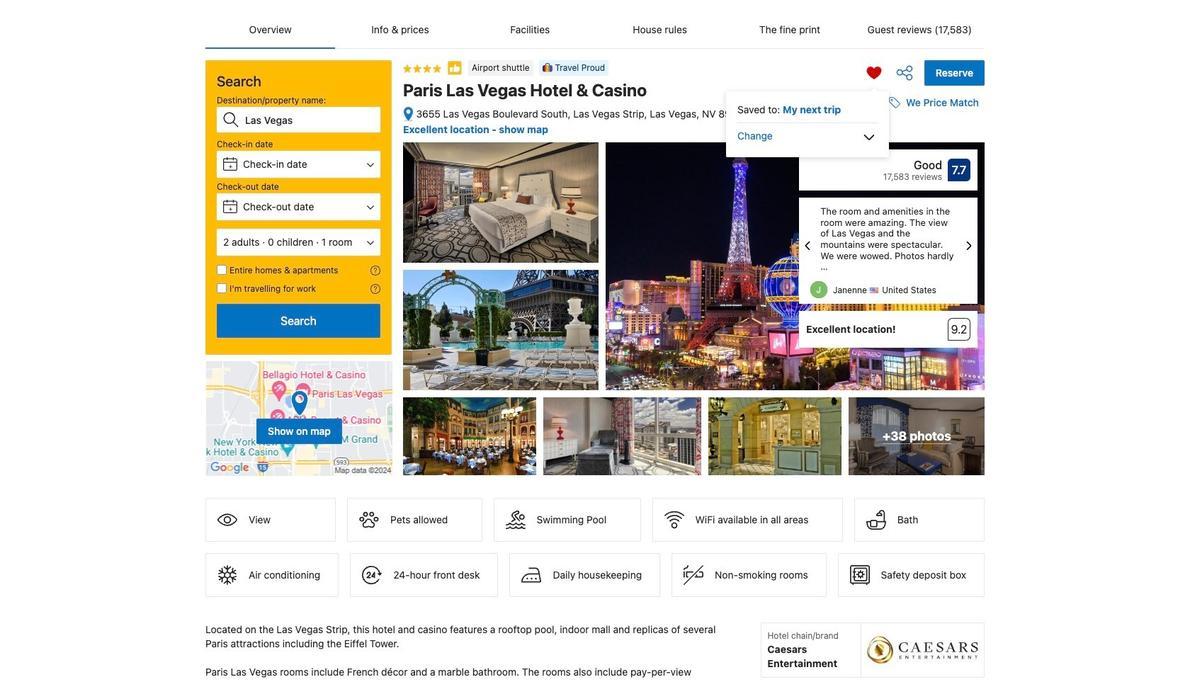 Task type: locate. For each thing, give the bounding box(es) containing it.
we'll show you stays where you can have the entire place to yourself image
[[370, 266, 380, 276], [370, 266, 380, 276]]

section
[[200, 49, 397, 477]]

previous image
[[799, 237, 816, 254]]

next image
[[961, 237, 978, 254]]

caesars entertainment image
[[867, 629, 978, 672]]

Where are you going? field
[[239, 107, 380, 132]]



Task type: vqa. For each thing, say whether or not it's contained in the screenshot.
Previous image
yes



Task type: describe. For each thing, give the bounding box(es) containing it.
if you select this option, we'll show you popular business travel features like breakfast, wifi and free parking. image
[[370, 284, 380, 294]]

if you select this option, we'll show you popular business travel features like breakfast, wifi and free parking. image
[[370, 284, 380, 294]]

click to open map view image
[[403, 106, 414, 122]]

scored 9.2 element
[[948, 318, 970, 341]]



